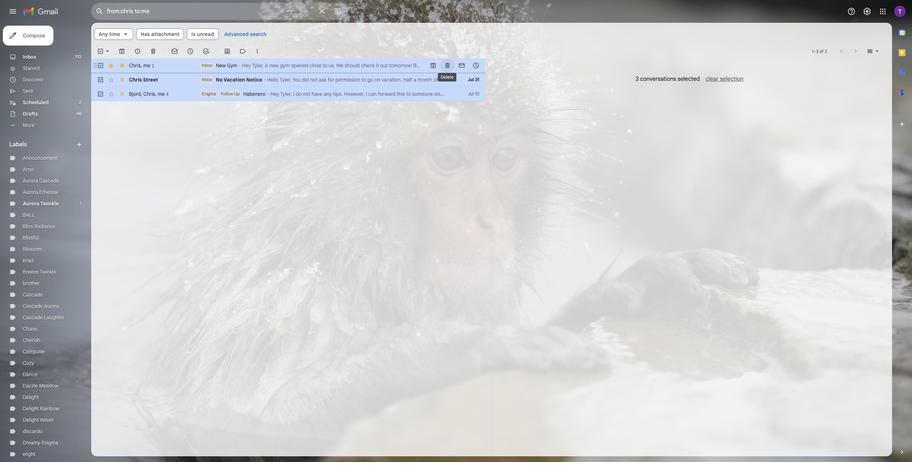 Task type: vqa. For each thing, say whether or not it's contained in the screenshot.
Jul 10
yes



Task type: locate. For each thing, give the bounding box(es) containing it.
row containing chris street
[[91, 73, 485, 87]]

none checkbox inside row
[[97, 91, 104, 98]]

0 vertical spatial twinkle
[[40, 201, 59, 207]]

toolbar
[[426, 62, 483, 69]]

1 vertical spatial twinkle
[[40, 269, 56, 275]]

1 vertical spatial 2
[[79, 100, 81, 105]]

search mail image
[[93, 5, 106, 18]]

aurora twinkle
[[23, 201, 59, 207]]

more
[[23, 122, 34, 129]]

enigma down 'no'
[[202, 91, 216, 97]]

chaos link
[[23, 326, 37, 333]]

delight up discardo
[[23, 417, 39, 424]]

labels
[[9, 141, 27, 148]]

ball
[[23, 212, 35, 218]]

inbox link
[[23, 54, 36, 60]]

cascade up chaos
[[23, 315, 43, 321]]

2 vertical spatial delight
[[23, 417, 39, 424]]

opened
[[291, 62, 308, 69]]

aurora ethereal
[[23, 189, 58, 196]]

has
[[141, 31, 150, 37]]

inbox up starred
[[23, 54, 36, 60]]

aurora cascade
[[23, 178, 59, 184]]

3 right the of
[[825, 49, 827, 54]]

3 delight from the top
[[23, 417, 39, 424]]

cozy
[[23, 360, 34, 367]]

any time button
[[94, 29, 133, 40]]

None search field
[[91, 3, 348, 20]]

a
[[265, 62, 268, 69]]

jul for inbox no vacation notice -
[[468, 77, 474, 82]]

delight down "delight" link
[[23, 406, 39, 412]]

starred link
[[23, 65, 40, 72]]

enigma right dreamy
[[41, 440, 58, 447]]

me up the chris street
[[143, 62, 150, 69]]

aurora up aurora twinkle link on the left top of the page
[[23, 189, 38, 196]]

cascade down brother link
[[23, 292, 43, 298]]

cascade down cascade "link"
[[23, 303, 43, 310]]

1 vertical spatial me
[[158, 91, 165, 97]]

1 vertical spatial -
[[264, 77, 266, 83]]

any time
[[99, 31, 120, 37]]

aurora up ball link
[[23, 201, 39, 207]]

hey
[[242, 62, 251, 69]]

tab list
[[892, 23, 912, 437]]

cascade for cascade laughter
[[23, 315, 43, 321]]

any
[[99, 31, 108, 37]]

blissful
[[23, 235, 39, 241]]

aurora for aurora cascade
[[23, 178, 38, 184]]

habenero -
[[243, 91, 270, 97]]

2 row from the top
[[91, 73, 485, 87]]

- left hey
[[239, 62, 241, 69]]

me
[[143, 62, 150, 69], [158, 91, 165, 97]]

jul left 31
[[468, 77, 474, 82]]

0 vertical spatial jul
[[468, 77, 474, 82]]

0 vertical spatial inbox
[[23, 54, 36, 60]]

, for bjord
[[141, 91, 142, 97]]

1 vertical spatial 1
[[80, 201, 81, 206]]

1 vertical spatial delight
[[23, 406, 39, 412]]

Search mail text field
[[107, 8, 314, 15]]

cascade laughter
[[23, 315, 64, 321]]

0 horizontal spatial 2
[[79, 100, 81, 105]]

snooze image
[[187, 48, 194, 55]]

laughter
[[44, 315, 64, 321]]

selected
[[678, 76, 700, 83]]

announcement link
[[23, 155, 57, 161]]

follow
[[221, 91, 233, 97]]

cascade for cascade aurora
[[23, 303, 43, 310]]

compose button
[[3, 26, 54, 46]]

0 horizontal spatial 1
[[80, 201, 81, 206]]

None checkbox
[[97, 48, 104, 55], [97, 62, 104, 69], [97, 76, 104, 83], [97, 48, 104, 55], [97, 62, 104, 69], [97, 76, 104, 83]]

3 row from the top
[[91, 87, 485, 101]]

cozy link
[[23, 360, 34, 367]]

vacation
[[224, 77, 245, 83]]

delight down dazzle in the left of the page
[[23, 395, 39, 401]]

no
[[216, 77, 223, 83]]

clear selection link
[[700, 76, 744, 83]]

-
[[239, 62, 241, 69], [264, 77, 266, 83], [267, 91, 269, 97]]

2 down delete icon
[[152, 63, 154, 68]]

selection
[[720, 76, 744, 83]]

0 vertical spatial enigma
[[202, 91, 216, 97]]

report spam image
[[134, 48, 141, 55]]

, up the chris street
[[141, 62, 142, 69]]

1 delight from the top
[[23, 395, 39, 401]]

inbox inside inbox new gym - hey tyler, a new gym opened close to us. we should check it out tomorrow!  best, chris
[[202, 63, 212, 68]]

brad link
[[23, 258, 33, 264]]

3
[[816, 49, 819, 54], [825, 49, 827, 54], [636, 76, 639, 83]]

0 vertical spatial -
[[239, 62, 241, 69]]

twinkle
[[40, 201, 59, 207], [40, 269, 56, 275]]

bliss radiance link
[[23, 223, 55, 230]]

1 vertical spatial enigma
[[41, 440, 58, 447]]

chris , me 2
[[129, 62, 154, 69]]

None checkbox
[[97, 91, 104, 98]]

1 horizontal spatial 2
[[152, 63, 154, 68]]

0 vertical spatial delight
[[23, 395, 39, 401]]

cascade
[[39, 178, 59, 184], [23, 292, 43, 298], [23, 303, 43, 310], [23, 315, 43, 321]]

1 vertical spatial jul
[[468, 91, 474, 97]]

3 left the conversations
[[636, 76, 639, 83]]

1 horizontal spatial 1
[[812, 49, 814, 54]]

0 vertical spatial 2
[[152, 63, 154, 68]]

labels heading
[[9, 141, 76, 148]]

elight link
[[23, 452, 35, 458]]

labels navigation
[[0, 23, 91, 463]]

row
[[91, 58, 485, 73], [91, 73, 485, 87], [91, 87, 485, 101]]

chris up bjord
[[129, 77, 142, 83]]

discardo
[[23, 429, 43, 435]]

, down the chris street
[[141, 91, 142, 97]]

me left the 4
[[158, 91, 165, 97]]

twinkle right breeze
[[40, 269, 56, 275]]

0 horizontal spatial enigma
[[41, 440, 58, 447]]

1 horizontal spatial me
[[158, 91, 165, 97]]

drafts
[[23, 111, 38, 117]]

0 vertical spatial 1
[[812, 49, 814, 54]]

more image
[[254, 48, 261, 55]]

2 up 48
[[79, 100, 81, 105]]

aurora for aurora ethereal
[[23, 189, 38, 196]]

radiance
[[34, 223, 55, 230]]

chris down report spam image
[[129, 62, 141, 69]]

aurora down arno in the left top of the page
[[23, 178, 38, 184]]

1 horizontal spatial 3
[[816, 49, 819, 54]]

dreamy enigma link
[[23, 440, 58, 447]]

1
[[812, 49, 814, 54], [80, 201, 81, 206]]

2 vertical spatial inbox
[[202, 77, 212, 82]]

support image
[[847, 7, 856, 16]]

dreamy
[[23, 440, 40, 447]]

delight rainbow link
[[23, 406, 59, 412]]

2
[[152, 63, 154, 68], [79, 100, 81, 105]]

delight rainbow
[[23, 406, 59, 412]]

- right habenero
[[267, 91, 269, 97]]

inbox inside labels navigation
[[23, 54, 36, 60]]

1 vertical spatial inbox
[[202, 63, 212, 68]]

inbox inside the inbox no vacation notice -
[[202, 77, 212, 82]]

inbox for inbox
[[23, 54, 36, 60]]

bjord
[[129, 91, 141, 97]]

more button
[[0, 120, 86, 131]]

1 inside labels navigation
[[80, 201, 81, 206]]

twinkle for aurora twinkle
[[40, 201, 59, 207]]

row containing chris
[[91, 58, 485, 73]]

- right notice
[[264, 77, 266, 83]]

attachment
[[151, 31, 179, 37]]

clear
[[706, 76, 719, 83]]

chris
[[129, 62, 141, 69], [426, 62, 438, 69], [129, 77, 142, 83], [143, 91, 155, 97]]

gym
[[227, 62, 237, 69]]

0 vertical spatial me
[[143, 62, 150, 69]]

2 inside chris , me 2
[[152, 63, 154, 68]]

delete image
[[150, 48, 157, 55]]

1 inside main content
[[812, 49, 814, 54]]

1 horizontal spatial -
[[264, 77, 266, 83]]

jul 10
[[468, 91, 480, 97]]

2 delight from the top
[[23, 406, 39, 412]]

bliss
[[23, 223, 33, 230]]

elight
[[23, 452, 35, 458]]

blissful link
[[23, 235, 39, 241]]

110
[[75, 54, 81, 60]]

,
[[141, 62, 142, 69], [141, 91, 142, 97], [155, 91, 156, 97]]

, for chris
[[141, 62, 142, 69]]

velvet
[[40, 417, 54, 424]]

3 left the of
[[816, 49, 819, 54]]

2 horizontal spatial -
[[267, 91, 269, 97]]

gmail image
[[23, 4, 62, 19]]

1 row from the top
[[91, 58, 485, 73]]

main content
[[91, 23, 892, 457]]

inbox left 'no'
[[202, 77, 212, 82]]

jul left 10
[[468, 91, 474, 97]]

delight
[[23, 395, 39, 401], [23, 406, 39, 412], [23, 417, 39, 424]]

blossom
[[23, 246, 42, 253]]

inbox for inbox no vacation notice -
[[202, 77, 212, 82]]

settings image
[[863, 7, 872, 16]]

chris street
[[129, 77, 158, 83]]

announcement
[[23, 155, 57, 161]]

twinkle down the ethereal
[[40, 201, 59, 207]]

jul for habenero -
[[468, 91, 474, 97]]

inbox left the new
[[202, 63, 212, 68]]



Task type: describe. For each thing, give the bounding box(es) containing it.
chris right best,
[[426, 62, 438, 69]]

ball link
[[23, 212, 35, 218]]

sent link
[[23, 88, 33, 94]]

3 conversations selected
[[636, 76, 700, 83]]

aurora for aurora twinkle
[[23, 201, 39, 207]]

snoozed link
[[23, 77, 43, 83]]

snoozed
[[23, 77, 43, 83]]

clear selection
[[706, 76, 744, 83]]

brother link
[[23, 280, 40, 287]]

is unread
[[191, 31, 214, 37]]

meadow
[[39, 383, 58, 390]]

2 vertical spatial -
[[267, 91, 269, 97]]

sent
[[23, 88, 33, 94]]

4
[[166, 91, 169, 97]]

is unread button
[[187, 29, 219, 40]]

breeze twinkle link
[[23, 269, 56, 275]]

advanced search options image
[[331, 4, 345, 18]]

conversations
[[640, 76, 676, 83]]

of
[[820, 49, 824, 54]]

delight for delight velvet
[[23, 417, 39, 424]]

ethereal
[[39, 189, 58, 196]]

cascade aurora link
[[23, 303, 59, 310]]

inbox new gym - hey tyler, a new gym opened close to us. we should check it out tomorrow!  best, chris
[[202, 62, 438, 69]]

enigma inside labels navigation
[[41, 440, 58, 447]]

delight link
[[23, 395, 39, 401]]

street
[[143, 77, 158, 83]]

–
[[814, 49, 816, 54]]

row containing bjord
[[91, 87, 485, 101]]

main menu image
[[9, 7, 17, 16]]

aurora ethereal link
[[23, 189, 58, 196]]

time
[[109, 31, 120, 37]]

dreamy enigma
[[23, 440, 58, 447]]

arno
[[23, 166, 34, 173]]

check
[[361, 62, 375, 69]]

cascade link
[[23, 292, 43, 298]]

1 – 3 of 3
[[812, 49, 827, 54]]

chris down street
[[143, 91, 155, 97]]

breeze twinkle
[[23, 269, 56, 275]]

scheduled
[[23, 99, 49, 106]]

48
[[76, 111, 81, 117]]

inbox no vacation notice -
[[202, 77, 267, 83]]

dazzle meadow link
[[23, 383, 58, 390]]

computer link
[[23, 349, 45, 355]]

jul 31
[[468, 77, 480, 82]]

has attachment button
[[136, 29, 184, 40]]

twinkle for breeze twinkle
[[40, 269, 56, 275]]

10
[[475, 91, 480, 97]]

archive image
[[118, 48, 125, 55]]

dazzle meadow
[[23, 383, 58, 390]]

delight velvet
[[23, 417, 54, 424]]

1 for 1
[[80, 201, 81, 206]]

delete
[[441, 74, 454, 80]]

discardo link
[[23, 429, 43, 435]]

dance
[[23, 372, 37, 378]]

2 inside labels navigation
[[79, 100, 81, 105]]

close
[[310, 62, 322, 69]]

31
[[475, 77, 480, 82]]

new
[[269, 62, 279, 69]]

bliss radiance
[[23, 223, 55, 230]]

add to tasks image
[[202, 48, 210, 55]]

brother
[[23, 280, 40, 287]]

2 horizontal spatial 3
[[825, 49, 827, 54]]

0 horizontal spatial -
[[239, 62, 241, 69]]

0 horizontal spatial me
[[143, 62, 150, 69]]

rainbow
[[40, 406, 59, 412]]

tyler,
[[252, 62, 264, 69]]

delight for delight rainbow
[[23, 406, 39, 412]]

gym
[[280, 62, 290, 69]]

blossom link
[[23, 246, 42, 253]]

should
[[345, 62, 360, 69]]

up
[[234, 91, 240, 97]]

move to inbox image
[[224, 48, 231, 55]]

notice
[[246, 77, 262, 83]]

delight for "delight" link
[[23, 395, 39, 401]]

habenero
[[243, 91, 266, 97]]

0 horizontal spatial 3
[[636, 76, 639, 83]]

brad
[[23, 258, 33, 264]]

follow up
[[221, 91, 240, 97]]

1 horizontal spatial enigma
[[202, 91, 216, 97]]

main content containing 3 conversations selected
[[91, 23, 892, 457]]

1 for 1 – 3 of 3
[[812, 49, 814, 54]]

delete tooltip
[[438, 69, 457, 85]]

cascade for cascade "link"
[[23, 292, 43, 298]]

arno link
[[23, 166, 34, 173]]

cascade up the ethereal
[[39, 178, 59, 184]]

inbox for inbox new gym - hey tyler, a new gym opened close to us. we should check it out tomorrow!  best, chris
[[202, 63, 212, 68]]

aurora up laughter
[[44, 303, 59, 310]]

labels image
[[239, 48, 247, 55]]

dance link
[[23, 372, 37, 378]]

toolbar inside row
[[426, 62, 483, 69]]

best,
[[413, 62, 425, 69]]

to
[[323, 62, 328, 69]]

cherish
[[23, 337, 40, 344]]

, left the 4
[[155, 91, 156, 97]]

mark as read image
[[171, 48, 178, 55]]

starred
[[23, 65, 40, 72]]

breeze
[[23, 269, 39, 275]]

advanced
[[224, 31, 249, 37]]

search
[[250, 31, 267, 37]]

out
[[380, 62, 388, 69]]

advanced search
[[224, 31, 267, 37]]

dazzle
[[23, 383, 38, 390]]

us.
[[329, 62, 335, 69]]

unread
[[197, 31, 214, 37]]

toggle split pane mode image
[[867, 48, 874, 55]]

clear search image
[[315, 4, 329, 18]]



